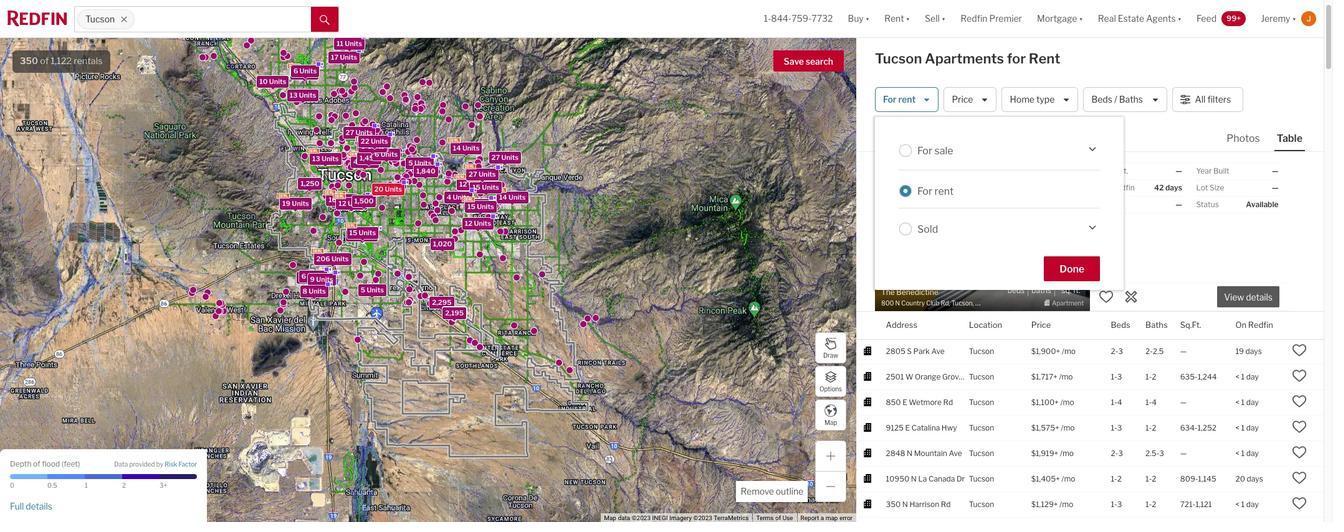 Task type: locate. For each thing, give the bounding box(es) containing it.
ft. right $/sq. in the right of the page
[[1119, 166, 1128, 176]]

1 for 9125 e catalina hwy
[[1241, 424, 1245, 433]]

3 < from the top
[[1235, 424, 1240, 433]]

1 2-3 from the top
[[1111, 347, 1123, 356]]

for inside for rent 'button'
[[883, 94, 897, 105]]

sq.ft.
[[1180, 320, 1201, 330]]

1-3 for $1,717+ /mo
[[1111, 372, 1122, 382]]

days up 19 days
[[1246, 321, 1263, 331]]

rent inside 'button'
[[898, 94, 916, 105]]

save
[[784, 56, 804, 67]]

price up $1,900+
[[1031, 320, 1051, 330]]

0 vertical spatial 6 units
[[293, 67, 317, 75]]

0 horizontal spatial ©2023
[[632, 515, 651, 522]]

/mo for $1,717+ /mo
[[1059, 372, 1073, 382]]

beds inside button
[[1091, 94, 1112, 105]]

/mo right "$1,129+"
[[1059, 500, 1073, 510]]

2 1-3 from the top
[[1111, 424, 1122, 433]]

2 ▾ from the left
[[906, 13, 910, 24]]

©2023 right imagery
[[693, 515, 712, 522]]

tucson right club at right bottom
[[969, 321, 994, 331]]

of for terms
[[775, 515, 781, 522]]

sell
[[925, 13, 940, 24]]

map inside button
[[824, 419, 837, 427]]

2,195
[[445, 309, 464, 318]]

5 ▾ from the left
[[1178, 13, 1182, 24]]

days for 809-1,145
[[1247, 475, 1263, 484]]

3 favorite this home image from the top
[[1292, 420, 1307, 435]]

42 left lot
[[1154, 183, 1164, 193]]

17
[[331, 53, 339, 62], [360, 141, 367, 150], [299, 274, 307, 282]]

redfin down $/sq. ft.
[[1112, 183, 1135, 193]]

16 units
[[329, 196, 355, 205]]

▾ right agents
[[1178, 13, 1182, 24]]

0 horizontal spatial 13
[[290, 91, 298, 99]]

dialog containing for sale
[[875, 117, 1124, 290]]

days right 1,145
[[1247, 475, 1263, 484]]

1-2 for 635-1,244
[[1145, 372, 1156, 382]]

12 units
[[459, 180, 486, 189], [339, 199, 365, 208], [465, 219, 491, 228]]

2- for 2.5-3
[[1111, 449, 1118, 458]]

/mo right $1,100+
[[1060, 398, 1074, 407]]

/mo right the $1,575+
[[1061, 424, 1075, 433]]

n left harrison
[[902, 500, 908, 510]]

12 units down the 3 units
[[465, 219, 491, 228]]

4 day from the top
[[1246, 449, 1259, 458]]

0 horizontal spatial ft.
[[1073, 286, 1080, 295]]

1 vertical spatial 12
[[339, 199, 346, 208]]

/mo right $1,717+
[[1059, 372, 1073, 382]]

0 horizontal spatial 20
[[374, 185, 383, 194]]

14 units
[[453, 144, 480, 153], [499, 193, 526, 202], [334, 198, 360, 207], [349, 231, 375, 240]]

634-1,252
[[1180, 424, 1216, 433]]

1 ©2023 from the left
[[632, 515, 651, 522]]

agents
[[1146, 13, 1176, 24]]

< for 1,121
[[1235, 500, 1240, 510]]

19 inside map region
[[282, 199, 290, 208]]

1 vertical spatial 15
[[467, 203, 475, 211]]

9 units up 1,450 at left
[[361, 142, 384, 151]]

ft. right sq.
[[1073, 286, 1080, 295]]

redfin
[[961, 13, 987, 24], [1112, 183, 1135, 193], [1248, 320, 1273, 330]]

0 horizontal spatial on redfin
[[1100, 183, 1135, 193]]

0 vertical spatial e
[[902, 398, 907, 407]]

5 left baths button
[[1111, 321, 1116, 331]]

1,839 right baths button
[[1180, 321, 1200, 331]]

0 vertical spatial 6
[[293, 67, 298, 75]]

5 < from the top
[[1235, 500, 1240, 510]]

17 units down '11'
[[331, 53, 357, 62]]

4 ▾ from the left
[[1079, 13, 1083, 24]]

la
[[918, 475, 927, 484]]

0 horizontal spatial 6
[[293, 67, 298, 75]]

1 horizontal spatial 350
[[886, 500, 901, 510]]

12 up the 3 units
[[459, 180, 467, 189]]

1,252
[[1198, 424, 1216, 433]]

beds for beds / baths
[[1091, 94, 1112, 105]]

< for 1,252
[[1235, 424, 1240, 433]]

3 ▾ from the left
[[942, 13, 946, 24]]

view details button
[[1217, 287, 1279, 308]]

0 vertical spatial 12
[[459, 180, 467, 189]]

20
[[374, 185, 383, 194], [1235, 475, 1245, 484]]

google image
[[3, 507, 44, 523]]

$825 /mo
[[1031, 321, 1064, 331]]

6 ▾ from the left
[[1292, 13, 1296, 24]]

350 for 350 n harrison rd
[[886, 500, 901, 510]]

1 horizontal spatial price button
[[1031, 312, 1051, 340]]

2,325
[[445, 309, 464, 318], [445, 309, 464, 318]]

0 horizontal spatial 42 days
[[1154, 183, 1182, 193]]

favorite this home image for $1,919+ /mo
[[1292, 445, 1307, 460]]

1 horizontal spatial 5
[[408, 159, 413, 168]]

2 vertical spatial baths
[[1145, 320, 1168, 330]]

19 down on redfin button
[[1235, 347, 1244, 356]]

2 2-3 from the top
[[1111, 449, 1123, 458]]

map left data
[[604, 515, 616, 522]]

13 units
[[290, 91, 316, 99], [312, 154, 339, 163]]

2 horizontal spatial 9
[[361, 142, 366, 151]]

0 vertical spatial 19
[[282, 199, 290, 208]]

16
[[329, 196, 337, 205]]

350 for 350 of 1,122 rentals
[[20, 55, 38, 67]]

sell ▾
[[925, 13, 946, 24]]

n right 800
[[903, 321, 908, 331]]

20 right 1,145
[[1235, 475, 1245, 484]]

5 units
[[408, 159, 432, 168], [361, 286, 384, 295]]

premier
[[989, 13, 1022, 24]]

1,500
[[354, 197, 374, 206]]

price button up $1,900+
[[1031, 312, 1051, 340]]

20 down 1,450 at left
[[374, 185, 383, 194]]

rent ▾ button
[[877, 0, 917, 37]]

1 vertical spatial 1,839
[[1180, 321, 1200, 331]]

27
[[346, 128, 354, 137], [491, 153, 500, 162], [469, 170, 477, 179], [338, 197, 347, 206]]

x-out this home image
[[1124, 290, 1139, 305]]

for rent inside "dialog"
[[917, 185, 954, 197]]

rd right harrison
[[941, 500, 951, 510]]

$1,129+
[[1031, 500, 1058, 510]]

1 < from the top
[[1235, 372, 1240, 382]]

9 right 10 units
[[293, 69, 298, 78]]

1 vertical spatial 6
[[375, 150, 379, 159]]

17 up 1,450 at left
[[360, 141, 367, 150]]

map for map
[[824, 419, 837, 427]]

1 ▾ from the left
[[865, 13, 869, 24]]

rentals
[[74, 55, 103, 67]]

ave right park
[[931, 347, 945, 356]]

17 up 8
[[299, 274, 307, 282]]

terms of use
[[756, 515, 793, 522]]

beds down x-out this home icon on the bottom right of the page
[[1111, 320, 1130, 330]]

0 vertical spatial ave
[[931, 347, 945, 356]]

1 vertical spatial 4 units
[[447, 193, 470, 202]]

day
[[1246, 372, 1259, 382], [1246, 398, 1259, 407], [1246, 424, 1259, 433], [1246, 449, 1259, 458], [1246, 500, 1259, 510]]

3 for 2805 s park ave
[[1118, 347, 1123, 356]]

1 day from the top
[[1246, 372, 1259, 382]]

home type button
[[1002, 87, 1078, 112]]

baths left sq.
[[1032, 286, 1051, 295]]

1 1-4 from the left
[[1111, 398, 1122, 407]]

0 horizontal spatial 350
[[20, 55, 38, 67]]

1 1-3 from the top
[[1111, 372, 1122, 382]]

2 vertical spatial 15 units
[[349, 229, 376, 238]]

on up hoa
[[1100, 183, 1110, 193]]

rd right club at right bottom
[[957, 321, 967, 331]]

/mo right $1,919+ at bottom
[[1060, 449, 1074, 458]]

0 horizontal spatial 9
[[293, 69, 298, 78]]

tucson up 10950 n la canada dr tucson
[[969, 449, 994, 458]]

0 vertical spatial 350
[[20, 55, 38, 67]]

details for view details
[[1246, 292, 1272, 303]]

6 favorite this home image from the top
[[1292, 496, 1307, 511]]

20 days
[[1235, 475, 1263, 484]]

user photo image
[[1301, 11, 1316, 26]]

1 horizontal spatial 6
[[301, 272, 306, 281]]

< for 1,244
[[1235, 372, 1240, 382]]

e for 9125
[[905, 424, 910, 433]]

/mo for $825 /mo
[[1050, 321, 1064, 331]]

days down on redfin button
[[1245, 347, 1262, 356]]

0 horizontal spatial 5 units
[[361, 286, 384, 295]]

details right full
[[26, 502, 52, 512]]

days left lot
[[1165, 183, 1182, 193]]

photo of 800 n country club rd, tucson, az 85716 image
[[875, 152, 1090, 312]]

remove outline
[[741, 487, 803, 497]]

0 vertical spatial 1,839
[[1058, 274, 1084, 286]]

0 vertical spatial for
[[883, 94, 897, 105]]

0 horizontal spatial 5
[[361, 286, 365, 295]]

1 favorite this home image from the top
[[1292, 343, 1307, 358]]

1 vertical spatial 9 units
[[361, 142, 384, 151]]

1 horizontal spatial 1,839
[[1180, 321, 1200, 331]]

3 1-3 from the top
[[1111, 500, 1122, 510]]

save search button
[[773, 50, 844, 72]]

5 left 1,840
[[408, 159, 413, 168]]

buy ▾ button
[[848, 0, 869, 37]]

▾ for rent ▾
[[906, 13, 910, 24]]

on redfin
[[1100, 183, 1135, 193], [1235, 320, 1273, 330]]

1
[[1241, 372, 1245, 382], [1241, 398, 1245, 407], [1241, 424, 1245, 433], [1241, 449, 1245, 458], [85, 482, 88, 490], [1241, 500, 1245, 510]]

price button down the tucson apartments for rent
[[944, 87, 997, 112]]

2 favorite this home image from the top
[[1292, 394, 1307, 409]]

e right 850
[[902, 398, 907, 407]]

terms
[[756, 515, 774, 522]]

9 up 8 units
[[310, 275, 315, 284]]

ave for 2805 s park ave
[[931, 347, 945, 356]]

map button
[[815, 400, 846, 431]]

▾
[[865, 13, 869, 24], [906, 13, 910, 24], [942, 13, 946, 24], [1079, 13, 1083, 24], [1178, 13, 1182, 24], [1292, 13, 1296, 24]]

/mo for $1,900+ /mo
[[1062, 347, 1076, 356]]

baths right /
[[1119, 94, 1143, 105]]

99+
[[1226, 14, 1241, 23]]

days for 1,839
[[1246, 321, 1263, 331]]

for rent inside 'button'
[[883, 94, 916, 105]]

3 inside map region
[[466, 201, 470, 209]]

1,839 for 1,839 sq. ft.
[[1058, 274, 1084, 286]]

1 horizontal spatial details
[[1246, 292, 1272, 303]]

/mo up the "$1,900+ /mo"
[[1050, 321, 1064, 331]]

5 right 8 units
[[361, 286, 365, 295]]

5 units right 8 units
[[361, 286, 384, 295]]

0 vertical spatial on
[[1100, 183, 1110, 193]]

feet
[[64, 460, 78, 469]]

5 units right 1,450 at left
[[408, 159, 432, 168]]

10 units
[[259, 77, 286, 86]]

5 < 1 day from the top
[[1235, 500, 1259, 510]]

built
[[1213, 166, 1229, 176]]

2-3 down beds button
[[1111, 347, 1123, 356]]

sale
[[934, 145, 953, 157]]

42 days
[[1154, 183, 1182, 193], [1235, 321, 1263, 331]]

1 horizontal spatial on redfin
[[1235, 320, 1273, 330]]

1 vertical spatial 2-3
[[1111, 449, 1123, 458]]

ft.
[[1119, 166, 1128, 176], [1073, 286, 1080, 295]]

5
[[408, 159, 413, 168], [361, 286, 365, 295], [1111, 321, 1116, 331]]

1 vertical spatial favorite this home image
[[1292, 369, 1307, 384]]

1,839 sq. ft.
[[1058, 274, 1084, 295]]

3 < 1 day from the top
[[1235, 424, 1259, 433]]

0 vertical spatial 17
[[331, 53, 339, 62]]

9 units up 8 units
[[310, 275, 333, 284]]

available
[[1246, 200, 1278, 209]]

1 vertical spatial 9
[[361, 142, 366, 151]]

5 favorite this home image from the top
[[1292, 471, 1307, 486]]

0 horizontal spatial 1,839
[[1058, 274, 1084, 286]]

12 down the 3 units
[[465, 219, 472, 228]]

buy ▾ button
[[840, 0, 877, 37]]

of left the use
[[775, 515, 781, 522]]

on
[[1100, 183, 1110, 193], [1235, 320, 1246, 330]]

hoa
[[1100, 200, 1116, 209]]

dialog
[[875, 117, 1124, 290]]

rent right the for
[[1029, 50, 1060, 67]]

0 vertical spatial for rent
[[883, 94, 916, 105]]

1 vertical spatial 6 units
[[375, 150, 398, 159]]

350 left 1,122
[[20, 55, 38, 67]]

type
[[1036, 94, 1055, 105]]

1 horizontal spatial 20
[[1235, 475, 1245, 484]]

tucson down 10950 n la canada dr tucson
[[969, 500, 994, 510]]

2-3 left 2.5-
[[1111, 449, 1123, 458]]

1-2 for 809-1,145
[[1145, 475, 1156, 484]]

beds left 2 baths
[[1008, 286, 1025, 295]]

— down the 634-
[[1180, 449, 1187, 458]]

0 vertical spatial rent
[[898, 94, 916, 105]]

/mo right $1,900+
[[1062, 347, 1076, 356]]

2 vertical spatial 1-3
[[1111, 500, 1122, 510]]

redfin up 19 days
[[1248, 320, 1273, 330]]

3 day from the top
[[1246, 424, 1259, 433]]

1 vertical spatial ft.
[[1073, 286, 1080, 295]]

1-844-759-7732 link
[[764, 13, 833, 24]]

7732
[[812, 13, 833, 24]]

1 horizontal spatial map
[[824, 419, 837, 427]]

days for —
[[1245, 347, 1262, 356]]

▾ right mortgage
[[1079, 13, 1083, 24]]

favorite this home image
[[1099, 290, 1114, 305], [1292, 369, 1307, 384]]

4 units down 22
[[353, 157, 376, 166]]

ave for 2848 n mountain ave
[[949, 449, 962, 458]]

1 vertical spatial 19
[[1235, 347, 1244, 356]]

1 vertical spatial 5 units
[[361, 286, 384, 295]]

2-2.5
[[1145, 347, 1164, 356]]

map for map data ©2023 inegi  imagery ©2023 terrametrics
[[604, 515, 616, 522]]

0 horizontal spatial 4 units
[[353, 157, 376, 166]]

0 vertical spatial redfin
[[961, 13, 987, 24]]

0 horizontal spatial 17
[[299, 274, 307, 282]]

data
[[114, 461, 128, 469]]

dr
[[957, 475, 965, 484]]

2.5
[[1153, 347, 1164, 356]]

3 for 9125 e catalina hwy
[[1117, 424, 1122, 433]]

1 vertical spatial ave
[[949, 449, 962, 458]]

42 up 19 days
[[1235, 321, 1245, 331]]

2 < 1 day from the top
[[1235, 398, 1259, 407]]

1 horizontal spatial 42
[[1235, 321, 1245, 331]]

for
[[1007, 50, 1026, 67]]

17 units up 8 units
[[299, 274, 326, 282]]

1 < 1 day from the top
[[1235, 372, 1259, 382]]

1 horizontal spatial 1-4
[[1145, 398, 1157, 407]]

1 horizontal spatial ft.
[[1119, 166, 1128, 176]]

tucson right hwy
[[969, 424, 994, 433]]

1 2,325 from the top
[[445, 309, 464, 318]]

None search field
[[135, 7, 311, 32]]

heading
[[881, 276, 982, 308]]

/mo right $1,405+
[[1061, 475, 1075, 484]]

1 horizontal spatial for rent
[[917, 185, 954, 197]]

1 vertical spatial price button
[[1031, 312, 1051, 340]]

350
[[20, 55, 38, 67], [886, 500, 901, 510]]

1 horizontal spatial redfin
[[1112, 183, 1135, 193]]

2 horizontal spatial 6
[[375, 150, 379, 159]]

▾ right sell
[[942, 13, 946, 24]]

on inside button
[[1235, 320, 1246, 330]]

map down options
[[824, 419, 837, 427]]

previous button image
[[887, 222, 899, 235]]

0
[[10, 482, 14, 490]]

favorite this home image
[[1292, 343, 1307, 358], [1292, 394, 1307, 409], [1292, 420, 1307, 435], [1292, 445, 1307, 460], [1292, 471, 1307, 486], [1292, 496, 1307, 511]]

n left la at the right bottom of the page
[[911, 475, 917, 484]]

on up 19 days
[[1235, 320, 1246, 330]]

of left 1,122
[[40, 55, 49, 67]]

$1,405+ /mo
[[1031, 475, 1075, 484]]

©2023 right data
[[632, 515, 651, 522]]

photos
[[1227, 133, 1260, 145]]

12 units up the 3 units
[[459, 180, 486, 189]]

27 units
[[346, 128, 373, 137], [491, 153, 519, 162], [469, 170, 496, 179], [338, 197, 366, 206]]

catalina
[[912, 424, 940, 433]]

rd right grove
[[965, 372, 974, 382]]

0 vertical spatial on redfin
[[1100, 183, 1135, 193]]

1 vertical spatial price
[[1031, 320, 1051, 330]]

19 days
[[1235, 347, 1262, 356]]

details inside button
[[1246, 292, 1272, 303]]

n for 350
[[902, 500, 908, 510]]

terms of use link
[[756, 515, 793, 522]]

0 vertical spatial 15 units
[[472, 183, 499, 192]]

beds left /
[[1091, 94, 1112, 105]]

206
[[316, 255, 330, 263]]

1 vertical spatial 17
[[360, 141, 367, 150]]

redfin left premier
[[961, 13, 987, 24]]

address button
[[886, 312, 917, 340]]

3+
[[160, 482, 167, 490]]

0 horizontal spatial 42
[[1154, 183, 1164, 193]]

redfin inside button
[[1248, 320, 1273, 330]]

$1,919+
[[1031, 449, 1058, 458]]

15 units
[[472, 183, 499, 192], [467, 203, 494, 211], [349, 229, 376, 238]]

1-2 for 721-1,121
[[1145, 500, 1156, 510]]

0 horizontal spatial 19
[[282, 199, 290, 208]]

0 vertical spatial price button
[[944, 87, 997, 112]]

20 inside map region
[[374, 185, 383, 194]]

5 day from the top
[[1246, 500, 1259, 510]]

— left the year
[[1175, 166, 1182, 176]]

on redfin up 19 days
[[1235, 320, 1273, 330]]

0 vertical spatial price
[[952, 94, 973, 105]]

19 left 16
[[282, 199, 290, 208]]

1,839 up sq.
[[1058, 274, 1084, 286]]

map
[[824, 419, 837, 427], [604, 515, 616, 522]]

4 favorite this home image from the top
[[1292, 445, 1307, 460]]

mortgage ▾ button
[[1037, 0, 1083, 37]]

2.5-
[[1145, 449, 1159, 458]]

1 horizontal spatial ave
[[949, 449, 962, 458]]

1 horizontal spatial rent
[[934, 185, 954, 197]]

< 1 day
[[1235, 372, 1259, 382], [1235, 398, 1259, 407], [1235, 424, 1259, 433], [1235, 449, 1259, 458], [1235, 500, 1259, 510]]

1,121
[[1195, 500, 1212, 510]]

42 days up 19 days
[[1235, 321, 1263, 331]]

details inside "button"
[[26, 502, 52, 512]]

3 for 350 n harrison rd
[[1117, 500, 1122, 510]]

1 vertical spatial for rent
[[917, 185, 954, 197]]

4 units
[[353, 157, 376, 166], [447, 193, 470, 202]]

1 vertical spatial 20
[[1235, 475, 1245, 484]]

▾ for mortgage ▾
[[1079, 13, 1083, 24]]

4 < 1 day from the top
[[1235, 449, 1259, 458]]

mortgage ▾
[[1037, 13, 1083, 24]]

1 horizontal spatial ©2023
[[693, 515, 712, 522]]

12 units right 16
[[339, 199, 365, 208]]

▾ right buy
[[865, 13, 869, 24]]

rent right buy ▾
[[884, 13, 904, 24]]

0 vertical spatial rent
[[884, 13, 904, 24]]

42 days left lot
[[1154, 183, 1182, 193]]

report a map error link
[[801, 515, 853, 522]]

0 vertical spatial 9 units
[[293, 69, 316, 78]]

2 vertical spatial 17 units
[[299, 274, 326, 282]]

0 vertical spatial 42
[[1154, 183, 1164, 193]]

9 units right 10 units
[[293, 69, 316, 78]]

2-3
[[1111, 347, 1123, 356], [1111, 449, 1123, 458]]

10
[[259, 77, 268, 86]]

baths up 2.5
[[1145, 320, 1168, 330]]

of for depth
[[33, 460, 40, 469]]

0 vertical spatial 5
[[408, 159, 413, 168]]

17 down '11'
[[331, 53, 339, 62]]

▾ left sell
[[906, 13, 910, 24]]



Task type: vqa. For each thing, say whether or not it's contained in the screenshot.
the left 1,839
yes



Task type: describe. For each thing, give the bounding box(es) containing it.
details for full details
[[26, 502, 52, 512]]

▾ for jeremy ▾
[[1292, 13, 1296, 24]]

1-3 for $1,129+ /mo
[[1111, 500, 1122, 510]]

0 vertical spatial 13
[[290, 91, 298, 99]]

850
[[886, 398, 901, 407]]

▾ for buy ▾
[[865, 13, 869, 24]]

day for 1,252
[[1246, 424, 1259, 433]]

tucson down 2501 w orange grove rd tucson
[[969, 398, 994, 407]]

tucson down rent ▾ button at top right
[[875, 50, 922, 67]]

baths button
[[1145, 312, 1168, 340]]

1 vertical spatial rent
[[1029, 50, 1060, 67]]

2- for 2-2.5
[[1111, 347, 1118, 356]]

1 vertical spatial on redfin
[[1235, 320, 1273, 330]]

1 vertical spatial 42
[[1235, 321, 1245, 331]]

1,450
[[360, 154, 379, 163]]

▾ inside "link"
[[1178, 13, 1182, 24]]

2 vertical spatial 12 units
[[465, 219, 491, 228]]

filters
[[1207, 94, 1231, 105]]

1,839 for 1,839
[[1180, 321, 1200, 331]]

0 horizontal spatial baths
[[1032, 286, 1051, 295]]

— up the 634-
[[1180, 398, 1187, 407]]

remove tucson image
[[120, 16, 128, 23]]

2-3 for 2-2.5
[[1111, 347, 1123, 356]]

map
[[826, 515, 838, 522]]

rd right the wetmore
[[943, 398, 953, 407]]

beds for beds button
[[1111, 320, 1130, 330]]

2 horizontal spatial 17
[[360, 141, 367, 150]]

provided
[[129, 461, 155, 469]]

— right 2.5
[[1180, 347, 1187, 356]]

1 horizontal spatial 4 units
[[447, 193, 470, 202]]

635-1,244
[[1180, 372, 1217, 382]]

2 vertical spatial 12
[[465, 219, 472, 228]]

n for 10950
[[911, 475, 917, 484]]

— up available
[[1272, 183, 1278, 193]]

2 horizontal spatial baths
[[1145, 320, 1168, 330]]

0 horizontal spatial on
[[1100, 183, 1110, 193]]

feed
[[1197, 13, 1216, 24]]

9125
[[886, 424, 904, 433]]

1 vertical spatial redfin
[[1112, 183, 1135, 193]]

▾ for sell ▾
[[942, 13, 946, 24]]

favorite this home image for $1,575+ /mo
[[1292, 420, 1307, 435]]

800 n country club rd tucson
[[886, 321, 994, 331]]

1 vertical spatial 12 units
[[339, 199, 365, 208]]

1 horizontal spatial 17
[[331, 53, 339, 62]]

favorite this home image for $1,129+ /mo
[[1292, 496, 1307, 511]]

/mo for $1,919+ /mo
[[1060, 449, 1074, 458]]

19 for 19 units
[[282, 199, 290, 208]]

n for 2848
[[907, 449, 912, 458]]

2 vertical spatial 5
[[1111, 321, 1116, 331]]

error
[[839, 515, 853, 522]]

2 ©2023 from the left
[[693, 515, 712, 522]]

2 < from the top
[[1235, 398, 1240, 407]]

submit search image
[[320, 15, 330, 25]]

0 vertical spatial 13 units
[[290, 91, 316, 99]]

on redfin button
[[1235, 312, 1273, 340]]

home
[[1010, 94, 1034, 105]]

terrametrics
[[714, 515, 749, 522]]

$1,919+ /mo
[[1031, 449, 1074, 458]]

8 units
[[303, 287, 326, 296]]

1 for 850 e wetmore rd
[[1241, 398, 1245, 407]]

year
[[1196, 166, 1212, 176]]

9125 e catalina hwy
[[886, 424, 957, 433]]

< 1 day for 1,252
[[1235, 424, 1259, 433]]

beds / baths button
[[1083, 87, 1167, 112]]

1 horizontal spatial 9
[[310, 275, 315, 284]]

favorite this home image for $1,900+ /mo
[[1292, 343, 1307, 358]]

3 units
[[466, 201, 489, 209]]

< 1 day for 1,244
[[1235, 372, 1259, 382]]

2 vertical spatial for
[[917, 185, 932, 197]]

tucson down the "location" button
[[969, 347, 994, 356]]

risk factor link
[[165, 461, 197, 470]]

2 day from the top
[[1246, 398, 1259, 407]]

favorite this home image for $1,405+ /mo
[[1292, 471, 1307, 486]]

1 for 350 n harrison rd
[[1241, 500, 1245, 510]]

tucson right dr
[[969, 475, 994, 484]]

address
[[886, 320, 917, 330]]

ft. inside 1,839 sq. ft.
[[1073, 286, 1080, 295]]

1,244
[[1198, 372, 1217, 382]]

/mo for $1,100+ /mo
[[1060, 398, 1074, 407]]

1 vertical spatial beds
[[1008, 286, 1025, 295]]

1 vertical spatial rent
[[934, 185, 954, 197]]

map region
[[0, 20, 874, 523]]

2 vertical spatial 6 units
[[301, 272, 325, 281]]

< 1 day for 1,121
[[1235, 500, 1259, 510]]

— left status
[[1175, 200, 1182, 209]]

beds / baths
[[1091, 94, 1143, 105]]

2 2,325 from the top
[[445, 309, 464, 318]]

2 1-4 from the left
[[1145, 398, 1157, 407]]

tucson right grove
[[969, 372, 994, 382]]

1 horizontal spatial 42 days
[[1235, 321, 1263, 331]]

2501 w orange grove rd tucson
[[886, 372, 994, 382]]

(
[[62, 460, 64, 469]]

sell ▾ button
[[917, 0, 953, 37]]

$/sq.
[[1100, 166, 1118, 176]]

2501
[[886, 372, 904, 382]]

0 vertical spatial 15
[[472, 183, 480, 192]]

size
[[1210, 183, 1224, 193]]

0 horizontal spatial price
[[952, 94, 973, 105]]

8
[[303, 287, 307, 296]]

hwy
[[942, 424, 957, 433]]

2805
[[886, 347, 905, 356]]

1 vertical spatial 15 units
[[467, 203, 494, 211]]

— down table button
[[1272, 166, 1278, 176]]

n for 800
[[903, 321, 908, 331]]

2 horizontal spatial 17 units
[[360, 141, 386, 150]]

draw
[[823, 352, 838, 359]]

mountain
[[914, 449, 947, 458]]

rent inside dropdown button
[[884, 13, 904, 24]]

report
[[801, 515, 819, 522]]

0 vertical spatial 42 days
[[1154, 183, 1182, 193]]

0 horizontal spatial 17 units
[[299, 274, 326, 282]]

0 vertical spatial 5 units
[[408, 159, 432, 168]]

2,295
[[432, 299, 452, 307]]

1-2 for 634-1,252
[[1145, 424, 1156, 433]]

redfin premier
[[961, 13, 1022, 24]]

map data ©2023 inegi  imagery ©2023 terrametrics
[[604, 515, 749, 522]]

0 vertical spatial 17 units
[[331, 53, 357, 62]]

risk
[[165, 461, 177, 469]]

759-
[[792, 13, 812, 24]]

844-
[[771, 13, 792, 24]]

photos button
[[1224, 132, 1274, 150]]

721-
[[1180, 500, 1195, 510]]

4 < from the top
[[1235, 449, 1240, 458]]

3 for 2848 n mountain ave
[[1118, 449, 1123, 458]]

report a map error
[[801, 515, 853, 522]]

day for 1,121
[[1246, 500, 1259, 510]]

/mo for $1,575+ /mo
[[1061, 424, 1075, 433]]

1 horizontal spatial price
[[1031, 320, 1051, 330]]

/mo for $1,129+ /mo
[[1059, 500, 1073, 510]]

2 baths
[[1032, 274, 1051, 295]]

1 vertical spatial 5
[[361, 286, 365, 295]]

full details
[[10, 502, 52, 512]]

1 vertical spatial for
[[917, 145, 932, 157]]

done button
[[1044, 257, 1100, 282]]

1,250
[[301, 179, 319, 188]]

imagery
[[669, 515, 692, 522]]

$1,717+
[[1031, 372, 1057, 382]]

real estate agents ▾
[[1098, 13, 1182, 24]]

2 vertical spatial 15
[[349, 229, 357, 238]]

baths inside button
[[1119, 94, 1143, 105]]

e for 850
[[902, 398, 907, 407]]

home type
[[1010, 94, 1055, 105]]

sq.ft. button
[[1180, 312, 1201, 340]]

apartments
[[925, 50, 1004, 67]]

/mo for $1,405+ /mo
[[1061, 475, 1075, 484]]

20 for 20 days
[[1235, 475, 1245, 484]]

tucson left remove tucson image
[[85, 14, 115, 25]]

1,840
[[416, 167, 435, 176]]

for sale
[[917, 145, 953, 157]]

22
[[361, 137, 369, 146]]

full details button
[[10, 502, 52, 513]]

2-3 for 2.5-3
[[1111, 449, 1123, 458]]

$1,405+
[[1031, 475, 1060, 484]]

of for 350
[[40, 55, 49, 67]]

location button
[[969, 312, 1002, 340]]

park
[[913, 347, 930, 356]]

1 horizontal spatial favorite this home image
[[1292, 369, 1307, 384]]

1,122
[[51, 55, 72, 67]]

table
[[1277, 133, 1302, 145]]

809-1,145
[[1180, 475, 1216, 484]]

2 vertical spatial 9 units
[[310, 275, 333, 284]]

favorite button image
[[1066, 155, 1087, 176]]

0 vertical spatial ft.
[[1119, 166, 1128, 176]]

all
[[1195, 94, 1206, 105]]

1 for 2848 n mountain ave
[[1241, 449, 1245, 458]]

2 inside 2 baths
[[1038, 274, 1044, 286]]

350 n harrison rd
[[886, 500, 951, 510]]

0 horizontal spatial price button
[[944, 87, 997, 112]]

by
[[156, 461, 163, 469]]

s
[[907, 347, 912, 356]]

0 horizontal spatial favorite this home image
[[1099, 290, 1114, 305]]

1,145
[[1198, 475, 1216, 484]]

1 vertical spatial 13 units
[[312, 154, 339, 163]]

$1,900+ /mo
[[1031, 347, 1076, 356]]

$1,717+ /mo
[[1031, 372, 1073, 382]]

$1,100+ /mo
[[1031, 398, 1074, 407]]

sold
[[917, 223, 938, 235]]

favorite this home image for $1,100+ /mo
[[1292, 394, 1307, 409]]

1-3 for $1,575+ /mo
[[1111, 424, 1122, 433]]

2 vertical spatial 17
[[299, 274, 307, 282]]

20 for 20 units
[[374, 185, 383, 194]]

data provided by risk factor
[[114, 461, 197, 469]]

remove outline button
[[736, 482, 808, 503]]

options button
[[815, 366, 846, 398]]

draw button
[[815, 333, 846, 364]]

favorite button checkbox
[[1066, 155, 1087, 176]]

0 vertical spatial 9
[[293, 69, 298, 78]]

real estate agents ▾ button
[[1091, 0, 1189, 37]]

save search
[[784, 56, 833, 67]]

19 units
[[282, 199, 309, 208]]

day for 1,244
[[1246, 372, 1259, 382]]

0 vertical spatial 12 units
[[459, 180, 486, 189]]

2- down baths button
[[1145, 347, 1153, 356]]

809-
[[1180, 475, 1198, 484]]

for rent button
[[875, 87, 939, 112]]

19 for 19 days
[[1235, 347, 1244, 356]]

1 horizontal spatial 13
[[312, 154, 320, 163]]

redfin inside button
[[961, 13, 987, 24]]

2.5-3
[[1145, 449, 1164, 458]]

3 for 2501 w orange grove rd
[[1117, 372, 1122, 382]]



